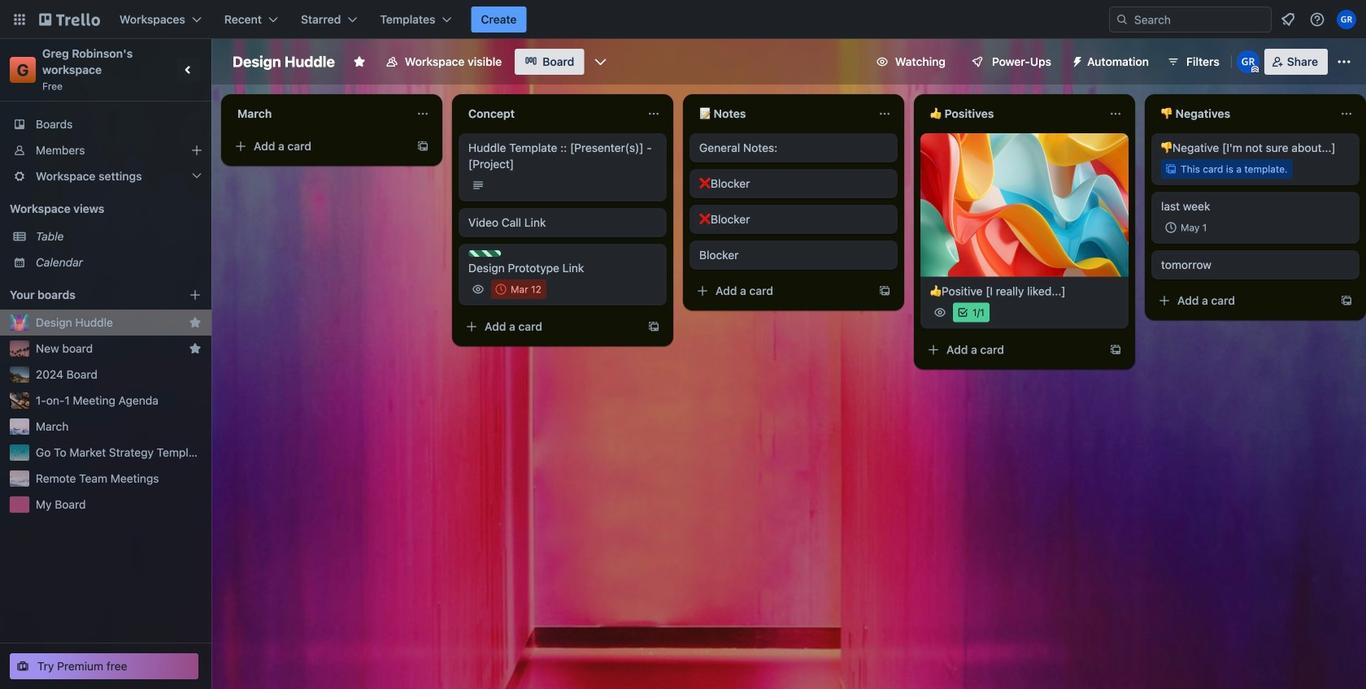 Task type: describe. For each thing, give the bounding box(es) containing it.
Board name text field
[[225, 49, 343, 75]]

search image
[[1116, 13, 1129, 26]]

star or unstar board image
[[353, 55, 366, 68]]

back to home image
[[39, 7, 100, 33]]

your boards with 8 items element
[[10, 286, 164, 305]]

workspace navigation collapse icon image
[[177, 59, 200, 81]]

this member is an admin of this board. image
[[1252, 66, 1259, 73]]

0 notifications image
[[1279, 10, 1299, 29]]

0 horizontal spatial greg robinson (gregrobinson96) image
[[1237, 50, 1260, 73]]

primary element
[[0, 0, 1367, 39]]

Search field
[[1129, 8, 1272, 31]]



Task type: locate. For each thing, give the bounding box(es) containing it.
customize views image
[[593, 54, 609, 70]]

None text field
[[921, 101, 1103, 127]]

starred icon image
[[189, 316, 202, 330], [189, 343, 202, 356]]

0 vertical spatial starred icon image
[[189, 316, 202, 330]]

show menu image
[[1337, 54, 1353, 70]]

create from template… image
[[879, 285, 892, 298]]

greg robinson (gregrobinson96) image
[[1338, 10, 1357, 29], [1237, 50, 1260, 73]]

1 horizontal spatial greg robinson (gregrobinson96) image
[[1338, 10, 1357, 29]]

add board image
[[189, 289, 202, 302]]

None checkbox
[[1162, 218, 1213, 238], [491, 280, 547, 299], [1162, 218, 1213, 238], [491, 280, 547, 299]]

1 starred icon image from the top
[[189, 316, 202, 330]]

None text field
[[228, 101, 410, 127], [459, 101, 641, 127], [690, 101, 872, 127], [1152, 101, 1334, 127], [228, 101, 410, 127], [459, 101, 641, 127], [690, 101, 872, 127], [1152, 101, 1334, 127]]

greg robinson (gregrobinson96) image down search field
[[1237, 50, 1260, 73]]

0 vertical spatial greg robinson (gregrobinson96) image
[[1338, 10, 1357, 29]]

greg robinson (gregrobinson96) image right open information menu icon
[[1338, 10, 1357, 29]]

sm image
[[1065, 49, 1088, 72]]

color: green, title: none image
[[469, 251, 501, 257]]

open information menu image
[[1310, 11, 1326, 28]]

2 starred icon image from the top
[[189, 343, 202, 356]]

1 vertical spatial greg robinson (gregrobinson96) image
[[1237, 50, 1260, 73]]

1 vertical spatial starred icon image
[[189, 343, 202, 356]]

create from template… image
[[417, 140, 430, 153], [1341, 295, 1354, 308], [648, 321, 661, 334], [1110, 344, 1123, 357]]



Task type: vqa. For each thing, say whether or not it's contained in the screenshot.
bottommost Create from template… image
yes



